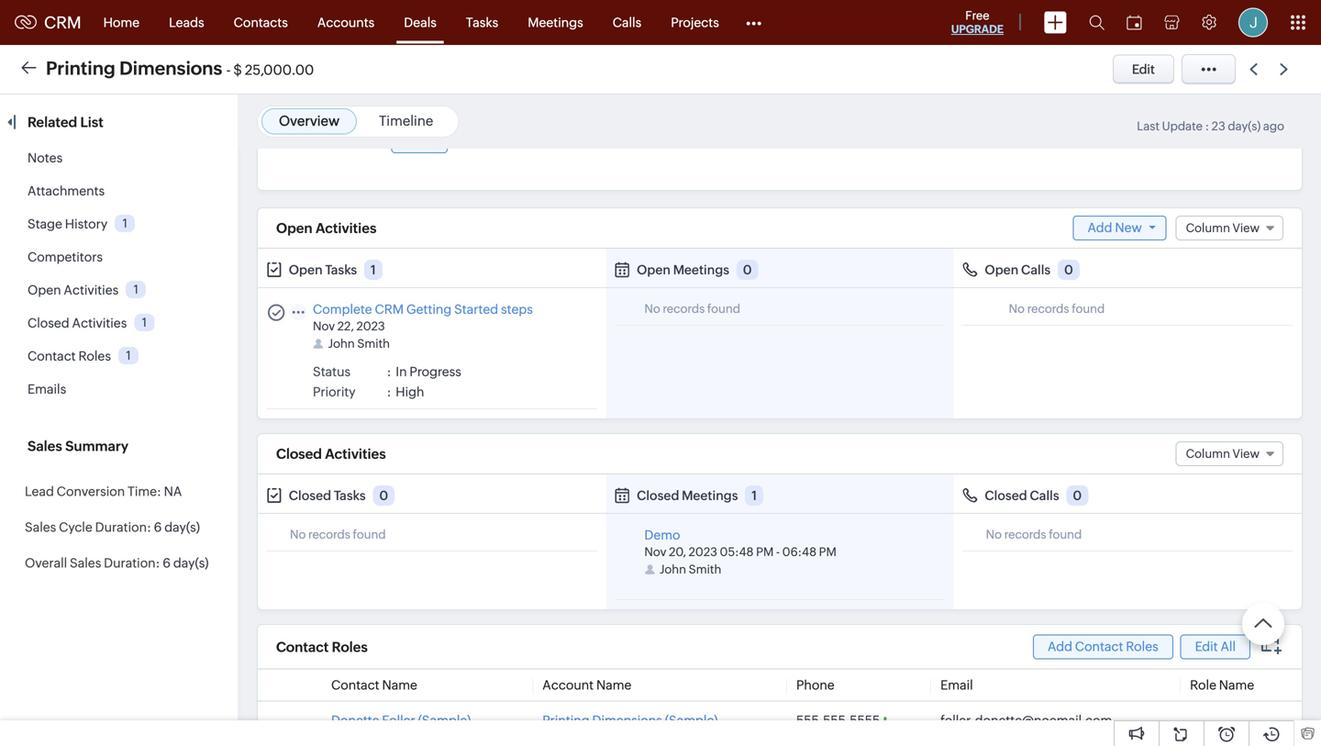 Task type: describe. For each thing, give the bounding box(es) containing it.
open activities link
[[28, 283, 119, 297]]

emails
[[28, 382, 66, 397]]

update
[[1163, 119, 1203, 133]]

activities up open tasks
[[316, 220, 377, 236]]

stage history
[[28, 217, 108, 231]]

contact name
[[331, 678, 418, 693]]

donette
[[331, 713, 380, 728]]

tasks for closed activities
[[334, 488, 366, 503]]

edit for edit
[[1133, 62, 1156, 77]]

ago
[[1264, 119, 1285, 133]]

edit all
[[1196, 639, 1236, 654]]

lead
[[25, 484, 54, 499]]

john smith for meetings
[[660, 563, 722, 577]]

accounts link
[[303, 0, 389, 45]]

donette@noemail.com
[[975, 713, 1113, 728]]

: for : high
[[387, 385, 391, 399]]

25,000.00
[[245, 62, 314, 78]]

upgrade
[[952, 23, 1004, 35]]

demo
[[645, 528, 681, 543]]

2 555- from the left
[[823, 713, 850, 728]]

complete
[[313, 302, 372, 317]]

closed calls
[[985, 488, 1060, 503]]

cycle
[[59, 520, 92, 535]]

all
[[1221, 639, 1236, 654]]

open meetings
[[637, 263, 730, 277]]

add new
[[1088, 220, 1143, 235]]

donette foller (sample)
[[331, 713, 471, 728]]

john for tasks
[[328, 337, 355, 351]]

day(s) for overall sales duration: 6 day(s)
[[173, 556, 209, 570]]

add for add new
[[1088, 220, 1113, 235]]

time:
[[128, 484, 161, 499]]

0 vertical spatial tasks
[[466, 15, 499, 30]]

previous record image
[[1250, 63, 1258, 75]]

overall
[[25, 556, 67, 570]]

conversion
[[57, 484, 125, 499]]

column view for first column view field from the bottom of the page
[[1187, 447, 1260, 461]]

accounts
[[317, 15, 375, 30]]

email
[[941, 678, 974, 693]]

calls link
[[598, 0, 657, 45]]

demo nov 20, 2023 05:48 pm - 06:48 pm
[[645, 528, 837, 559]]

last update : 23 day(s) ago
[[1138, 119, 1285, 133]]

closed activities link
[[28, 316, 127, 330]]

1 horizontal spatial open activities
[[276, 220, 377, 236]]

dimensions for printing dimensions - $ 25,000.00
[[119, 58, 222, 79]]

competitors
[[28, 250, 103, 264]]

emails link
[[28, 382, 66, 397]]

sales for sales summary
[[28, 438, 62, 454]]

555-555-5555
[[797, 713, 881, 728]]

role name link
[[1191, 678, 1255, 693]]

printing for printing dimensions (sample)
[[543, 713, 590, 728]]

name for account name
[[597, 678, 632, 693]]

role name
[[1191, 678, 1255, 693]]

6 for overall sales duration:
[[163, 556, 171, 570]]

0 vertical spatial 2023
[[357, 319, 385, 333]]

0 for closed tasks
[[379, 488, 389, 503]]

22,
[[338, 319, 354, 333]]

1 up complete
[[371, 263, 376, 277]]

1 555- from the left
[[797, 713, 823, 728]]

profile image
[[1239, 8, 1269, 37]]

notes link
[[28, 151, 63, 165]]

high
[[396, 385, 425, 399]]

closed tasks
[[289, 488, 366, 503]]

records for closed tasks
[[308, 528, 351, 542]]

0 vertical spatial nov
[[313, 319, 335, 333]]

add contact roles
[[1048, 639, 1159, 654]]

no records found for open calls
[[1009, 302, 1105, 316]]

stage history link
[[28, 217, 108, 231]]

contacts
[[234, 15, 288, 30]]

1 horizontal spatial roles
[[332, 639, 368, 656]]

next record image
[[1281, 63, 1292, 75]]

1 for stage history
[[123, 216, 127, 230]]

0 horizontal spatial contact roles
[[28, 349, 111, 364]]

related list
[[28, 114, 107, 130]]

calendar image
[[1127, 15, 1143, 30]]

0 vertical spatial crm
[[44, 13, 81, 32]]

na
[[164, 484, 182, 499]]

1 pm from the left
[[757, 545, 774, 559]]

overview link
[[279, 113, 340, 129]]

sales cycle duration: 6 day(s)
[[25, 520, 200, 535]]

2 horizontal spatial roles
[[1127, 639, 1159, 654]]

meetings for closed activities
[[682, 488, 738, 503]]

complete crm getting started steps link
[[313, 302, 533, 317]]

1 horizontal spatial contact roles
[[276, 639, 368, 656]]

competitors link
[[28, 250, 103, 264]]

no for closed tasks
[[290, 528, 306, 542]]

1 up demo nov 20, 2023 05:48 pm - 06:48 pm
[[752, 488, 757, 503]]

05:48
[[720, 545, 754, 559]]

related
[[28, 114, 77, 130]]

5555
[[850, 713, 881, 728]]

found for open calls
[[1072, 302, 1105, 316]]

deals link
[[389, 0, 452, 45]]

06:48
[[783, 545, 817, 559]]

edit all link
[[1181, 635, 1251, 660]]

0 vertical spatial meetings
[[528, 15, 584, 30]]

0 vertical spatial :
[[1206, 119, 1210, 133]]

phone link
[[797, 678, 835, 693]]

crm link
[[15, 13, 81, 32]]

0 vertical spatial closed activities
[[28, 316, 127, 330]]

list
[[80, 114, 103, 130]]

20,
[[669, 545, 687, 559]]

no records found for open meetings
[[645, 302, 741, 316]]

history
[[65, 217, 108, 231]]

(sample) for donette foller (sample)
[[418, 713, 471, 728]]

projects
[[671, 15, 720, 30]]

(sample) for printing dimensions (sample)
[[665, 713, 718, 728]]

name for contact name
[[382, 678, 418, 693]]

account name
[[543, 678, 632, 693]]

getting
[[407, 302, 452, 317]]

last
[[1138, 119, 1160, 133]]

home
[[103, 15, 140, 30]]

name for role name
[[1220, 678, 1255, 693]]

demo link
[[645, 528, 681, 543]]

role
[[1191, 678, 1217, 693]]

open tasks
[[289, 263, 357, 277]]

printing for printing dimensions - $ 25,000.00
[[46, 58, 115, 79]]

duration: for sales cycle duration:
[[95, 520, 151, 535]]

column for first column view field from the bottom of the page
[[1187, 447, 1231, 461]]

timeline link
[[379, 113, 434, 129]]

leads link
[[154, 0, 219, 45]]

calls inside calls "link"
[[613, 15, 642, 30]]

day(s) for sales cycle duration: 6 day(s)
[[165, 520, 200, 535]]

1 for contact roles
[[126, 349, 131, 362]]

foller-donette@noemail.com
[[941, 713, 1113, 728]]

records for open calls
[[1028, 302, 1070, 316]]

create menu image
[[1045, 11, 1068, 34]]

activities down open activities link on the left
[[72, 316, 127, 330]]

activities up closed tasks
[[325, 446, 386, 462]]

records for open meetings
[[663, 302, 705, 316]]

john smith for tasks
[[328, 337, 390, 351]]

free upgrade
[[952, 9, 1004, 35]]

smith for meetings
[[689, 563, 722, 577]]

add contact roles link
[[1034, 635, 1174, 660]]

1 horizontal spatial closed activities
[[276, 446, 386, 462]]

found for open meetings
[[708, 302, 741, 316]]

contacts link
[[219, 0, 303, 45]]



Task type: locate. For each thing, give the bounding box(es) containing it.
smith for tasks
[[357, 337, 390, 351]]

2 horizontal spatial name
[[1220, 678, 1255, 693]]

0 vertical spatial john smith
[[328, 337, 390, 351]]

1 vertical spatial crm
[[375, 302, 404, 317]]

1 vertical spatial printing
[[543, 713, 590, 728]]

name right 'role'
[[1220, 678, 1255, 693]]

1 right closed activities link
[[142, 316, 147, 329]]

1 horizontal spatial 2023
[[689, 545, 718, 559]]

printing
[[46, 58, 115, 79], [543, 713, 590, 728]]

Column View field
[[1176, 216, 1284, 241], [1176, 442, 1284, 466]]

stage
[[28, 217, 62, 231]]

sales left the cycle
[[25, 520, 56, 535]]

: for : in progress
[[387, 365, 391, 379]]

1 vertical spatial open activities
[[28, 283, 119, 297]]

1 horizontal spatial smith
[[689, 563, 722, 577]]

tasks
[[466, 15, 499, 30], [325, 263, 357, 277], [334, 488, 366, 503]]

0 horizontal spatial 6
[[154, 520, 162, 535]]

found for closed tasks
[[353, 528, 386, 542]]

closed
[[28, 316, 69, 330], [276, 446, 322, 462], [289, 488, 331, 503], [637, 488, 680, 503], [985, 488, 1028, 503]]

deals
[[404, 15, 437, 30]]

edit inside button
[[1133, 62, 1156, 77]]

0 horizontal spatial smith
[[357, 337, 390, 351]]

1 horizontal spatial pm
[[819, 545, 837, 559]]

roles down closed activities link
[[78, 349, 111, 364]]

no for open calls
[[1009, 302, 1025, 316]]

1 vertical spatial nov
[[645, 545, 667, 559]]

0 vertical spatial calls
[[613, 15, 642, 30]]

1 horizontal spatial -
[[777, 545, 780, 559]]

0 vertical spatial column view field
[[1176, 216, 1284, 241]]

no for open meetings
[[645, 302, 661, 316]]

john smith
[[328, 337, 390, 351], [660, 563, 722, 577]]

0 for open calls
[[1065, 263, 1074, 277]]

contact roles
[[28, 349, 111, 364], [276, 639, 368, 656]]

1 vertical spatial view
[[1233, 447, 1260, 461]]

timeline
[[379, 113, 434, 129]]

2 pm from the left
[[819, 545, 837, 559]]

2 column view from the top
[[1187, 447, 1260, 461]]

edit
[[1133, 62, 1156, 77], [1196, 639, 1219, 654]]

2 view from the top
[[1233, 447, 1260, 461]]

summary
[[65, 438, 129, 454]]

edit for edit all
[[1196, 639, 1219, 654]]

1 horizontal spatial edit
[[1196, 639, 1219, 654]]

printing dimensions (sample)
[[543, 713, 718, 728]]

dimensions for printing dimensions (sample)
[[592, 713, 663, 728]]

0 horizontal spatial 2023
[[357, 319, 385, 333]]

pm right 06:48
[[819, 545, 837, 559]]

calls
[[613, 15, 642, 30], [1022, 263, 1051, 277], [1030, 488, 1060, 503]]

2 name from the left
[[597, 678, 632, 693]]

- inside demo nov 20, 2023 05:48 pm - 06:48 pm
[[777, 545, 780, 559]]

duration: for overall sales duration:
[[104, 556, 160, 570]]

crm left the "home" link
[[44, 13, 81, 32]]

dimensions down leads
[[119, 58, 222, 79]]

records
[[663, 302, 705, 316], [1028, 302, 1070, 316], [308, 528, 351, 542], [1005, 528, 1047, 542]]

2 vertical spatial :
[[387, 385, 391, 399]]

add inside the add contact roles link
[[1048, 639, 1073, 654]]

0 horizontal spatial add
[[1048, 639, 1073, 654]]

2 vertical spatial day(s)
[[173, 556, 209, 570]]

1 vertical spatial :
[[387, 365, 391, 379]]

no down closed calls
[[986, 528, 1002, 542]]

records for closed calls
[[1005, 528, 1047, 542]]

donette foller (sample) link
[[331, 713, 471, 728]]

0 vertical spatial dimensions
[[119, 58, 222, 79]]

0 vertical spatial duration:
[[95, 520, 151, 535]]

0 vertical spatial smith
[[357, 337, 390, 351]]

add up the donette@noemail.com
[[1048, 639, 1073, 654]]

2023 right the 22,
[[357, 319, 385, 333]]

attachments
[[28, 184, 105, 198]]

0 vertical spatial john
[[328, 337, 355, 351]]

edit button
[[1113, 55, 1175, 84]]

account
[[543, 678, 594, 693]]

2 vertical spatial calls
[[1030, 488, 1060, 503]]

notes
[[28, 151, 63, 165]]

complete crm getting started steps
[[313, 302, 533, 317]]

edit left all
[[1196, 639, 1219, 654]]

(sample)
[[418, 713, 471, 728], [665, 713, 718, 728]]

closed activities up closed tasks
[[276, 446, 386, 462]]

1 vertical spatial john
[[660, 563, 687, 577]]

sales down the cycle
[[70, 556, 101, 570]]

profile element
[[1228, 0, 1280, 45]]

smith down 05:48 at the bottom right of page
[[689, 563, 722, 577]]

closed meetings
[[637, 488, 738, 503]]

1 horizontal spatial nov
[[645, 545, 667, 559]]

leads
[[169, 15, 204, 30]]

pm
[[757, 545, 774, 559], [819, 545, 837, 559]]

records down open calls
[[1028, 302, 1070, 316]]

6 for sales cycle duration:
[[154, 520, 162, 535]]

name
[[382, 678, 418, 693], [597, 678, 632, 693], [1220, 678, 1255, 693]]

0 right closed tasks
[[379, 488, 389, 503]]

0 horizontal spatial crm
[[44, 13, 81, 32]]

2 column from the top
[[1187, 447, 1231, 461]]

$
[[234, 62, 242, 78]]

records down closed calls
[[1005, 528, 1047, 542]]

name up printing dimensions (sample) link
[[597, 678, 632, 693]]

0 horizontal spatial dimensions
[[119, 58, 222, 79]]

no down open calls
[[1009, 302, 1025, 316]]

0 vertical spatial contact roles
[[28, 349, 111, 364]]

1 vertical spatial edit
[[1196, 639, 1219, 654]]

0 vertical spatial column
[[1187, 221, 1231, 235]]

printing dimensions (sample) link
[[543, 713, 718, 728]]

1 vertical spatial john smith
[[660, 563, 722, 577]]

pm right 05:48 at the bottom right of page
[[757, 545, 774, 559]]

in
[[396, 365, 407, 379]]

0 for open meetings
[[743, 263, 752, 277]]

1 vertical spatial column
[[1187, 447, 1231, 461]]

0 horizontal spatial (sample)
[[418, 713, 471, 728]]

lead conversion time: na
[[25, 484, 182, 499]]

add for add contact roles
[[1048, 639, 1073, 654]]

0 horizontal spatial roles
[[78, 349, 111, 364]]

1 horizontal spatial dimensions
[[592, 713, 663, 728]]

1 vertical spatial closed activities
[[276, 446, 386, 462]]

crm left the getting
[[375, 302, 404, 317]]

tasks link
[[452, 0, 513, 45]]

contact roles up contact name
[[276, 639, 368, 656]]

day(s) for last update : 23 day(s) ago
[[1229, 119, 1262, 133]]

2023 inside demo nov 20, 2023 05:48 pm - 06:48 pm
[[689, 545, 718, 559]]

no records found down closed calls
[[986, 528, 1083, 542]]

search image
[[1090, 15, 1105, 30]]

1 vertical spatial 2023
[[689, 545, 718, 559]]

roles up contact name link
[[332, 639, 368, 656]]

smith down nov 22, 2023
[[357, 337, 390, 351]]

duration:
[[95, 520, 151, 535], [104, 556, 160, 570]]

attachments link
[[28, 184, 105, 198]]

: left 23
[[1206, 119, 1210, 133]]

found down closed calls
[[1049, 528, 1083, 542]]

column
[[1187, 221, 1231, 235], [1187, 447, 1231, 461]]

activities
[[316, 220, 377, 236], [64, 283, 119, 297], [72, 316, 127, 330], [325, 446, 386, 462]]

1 vertical spatial calls
[[1022, 263, 1051, 277]]

1 right history
[[123, 216, 127, 230]]

0 horizontal spatial nov
[[313, 319, 335, 333]]

open calls
[[985, 263, 1051, 277]]

contact roles down closed activities link
[[28, 349, 111, 364]]

1 view from the top
[[1233, 221, 1260, 235]]

no
[[645, 302, 661, 316], [1009, 302, 1025, 316], [290, 528, 306, 542], [986, 528, 1002, 542]]

overview
[[279, 113, 340, 129]]

: left "in"
[[387, 365, 391, 379]]

1 vertical spatial -
[[777, 545, 780, 559]]

no records found for closed calls
[[986, 528, 1083, 542]]

search element
[[1079, 0, 1116, 45]]

0 horizontal spatial john
[[328, 337, 355, 351]]

contact roles link
[[28, 349, 111, 364]]

meetings link
[[513, 0, 598, 45]]

1 horizontal spatial 6
[[163, 556, 171, 570]]

1 column view field from the top
[[1176, 216, 1284, 241]]

1 vertical spatial contact roles
[[276, 639, 368, 656]]

0 for closed calls
[[1073, 488, 1083, 503]]

column view for 2nd column view field from the bottom
[[1187, 221, 1260, 235]]

0 horizontal spatial open activities
[[28, 283, 119, 297]]

no records found down open calls
[[1009, 302, 1105, 316]]

1 column from the top
[[1187, 221, 1231, 235]]

john down the 22,
[[328, 337, 355, 351]]

roles left edit all
[[1127, 639, 1159, 654]]

started
[[454, 302, 499, 317]]

no down open meetings
[[645, 302, 661, 316]]

1 vertical spatial tasks
[[325, 263, 357, 277]]

priority
[[313, 385, 356, 399]]

printing dimensions - $ 25,000.00
[[46, 58, 314, 79]]

1 right open activities link on the left
[[134, 283, 138, 296]]

1 horizontal spatial add
[[1088, 220, 1113, 235]]

records down open meetings
[[663, 302, 705, 316]]

1 horizontal spatial printing
[[543, 713, 590, 728]]

23
[[1212, 119, 1226, 133]]

1 for open activities
[[134, 283, 138, 296]]

0 horizontal spatial edit
[[1133, 62, 1156, 77]]

1 column view from the top
[[1187, 221, 1260, 235]]

0 vertical spatial 6
[[154, 520, 162, 535]]

john for meetings
[[660, 563, 687, 577]]

name up foller
[[382, 678, 418, 693]]

2 (sample) from the left
[[665, 713, 718, 728]]

0 right open calls
[[1065, 263, 1074, 277]]

3 name from the left
[[1220, 678, 1255, 693]]

1 name from the left
[[382, 678, 418, 693]]

overall sales duration: 6 day(s)
[[25, 556, 209, 570]]

add left "new"
[[1088, 220, 1113, 235]]

2023 right 20,
[[689, 545, 718, 559]]

6 down sales cycle duration: 6 day(s)
[[163, 556, 171, 570]]

2 vertical spatial sales
[[70, 556, 101, 570]]

1 horizontal spatial john
[[660, 563, 687, 577]]

0 right closed calls
[[1073, 488, 1083, 503]]

sales up lead
[[28, 438, 62, 454]]

0 horizontal spatial printing
[[46, 58, 115, 79]]

john smith down 20,
[[660, 563, 722, 577]]

dimensions down the account name link
[[592, 713, 663, 728]]

no records found down closed tasks
[[290, 528, 386, 542]]

foller-
[[941, 713, 975, 728]]

0 vertical spatial sales
[[28, 438, 62, 454]]

6 down time:
[[154, 520, 162, 535]]

found down open meetings
[[708, 302, 741, 316]]

printing down the account
[[543, 713, 590, 728]]

sales for sales cycle duration: 6 day(s)
[[25, 520, 56, 535]]

1 vertical spatial day(s)
[[165, 520, 200, 535]]

no for closed calls
[[986, 528, 1002, 542]]

0 vertical spatial edit
[[1133, 62, 1156, 77]]

tasks for open activities
[[325, 263, 357, 277]]

- left $
[[226, 62, 231, 78]]

0 vertical spatial view
[[1233, 221, 1260, 235]]

nov 22, 2023
[[313, 319, 385, 333]]

2 column view field from the top
[[1176, 442, 1284, 466]]

meetings for open activities
[[673, 263, 730, 277]]

closed activities down open activities link on the left
[[28, 316, 127, 330]]

open activities up open tasks
[[276, 220, 377, 236]]

0 vertical spatial printing
[[46, 58, 115, 79]]

records down closed tasks
[[308, 528, 351, 542]]

-
[[226, 62, 231, 78], [777, 545, 780, 559]]

create menu element
[[1034, 0, 1079, 45]]

1 vertical spatial add
[[1048, 639, 1073, 654]]

printing up "list"
[[46, 58, 115, 79]]

0 vertical spatial column view
[[1187, 221, 1260, 235]]

1 (sample) from the left
[[418, 713, 471, 728]]

column for 2nd column view field from the bottom
[[1187, 221, 1231, 235]]

1 horizontal spatial john smith
[[660, 563, 722, 577]]

nov down demo
[[645, 545, 667, 559]]

1 vertical spatial column view field
[[1176, 442, 1284, 466]]

contact
[[28, 349, 76, 364], [1076, 639, 1124, 654], [276, 639, 329, 656], [331, 678, 380, 693]]

1 vertical spatial meetings
[[673, 263, 730, 277]]

john smith down nov 22, 2023
[[328, 337, 390, 351]]

activities up closed activities link
[[64, 283, 119, 297]]

2 vertical spatial meetings
[[682, 488, 738, 503]]

2 vertical spatial tasks
[[334, 488, 366, 503]]

day(s)
[[1229, 119, 1262, 133], [165, 520, 200, 535], [173, 556, 209, 570]]

0 horizontal spatial name
[[382, 678, 418, 693]]

free
[[966, 9, 990, 22]]

found down closed tasks
[[353, 528, 386, 542]]

calls for closed activities
[[1030, 488, 1060, 503]]

no records found for closed tasks
[[290, 528, 386, 542]]

:
[[1206, 119, 1210, 133], [387, 365, 391, 379], [387, 385, 391, 399]]

0 horizontal spatial pm
[[757, 545, 774, 559]]

nov left the 22,
[[313, 319, 335, 333]]

: left high
[[387, 385, 391, 399]]

1 vertical spatial duration:
[[104, 556, 160, 570]]

0 vertical spatial day(s)
[[1229, 119, 1262, 133]]

6
[[154, 520, 162, 535], [163, 556, 171, 570]]

calls for open activities
[[1022, 263, 1051, 277]]

no down closed tasks
[[290, 528, 306, 542]]

0 horizontal spatial john smith
[[328, 337, 390, 351]]

open activities
[[276, 220, 377, 236], [28, 283, 119, 297]]

open activities up closed activities link
[[28, 283, 119, 297]]

555-
[[797, 713, 823, 728], [823, 713, 850, 728]]

1 vertical spatial column view
[[1187, 447, 1260, 461]]

nov
[[313, 319, 335, 333], [645, 545, 667, 559]]

contact name link
[[331, 678, 418, 693]]

nov inside demo nov 20, 2023 05:48 pm - 06:48 pm
[[645, 545, 667, 559]]

- inside the printing dimensions - $ 25,000.00
[[226, 62, 231, 78]]

home link
[[89, 0, 154, 45]]

account name link
[[543, 678, 632, 693]]

1 vertical spatial smith
[[689, 563, 722, 577]]

found down add new
[[1072, 302, 1105, 316]]

duration: up overall sales duration: 6 day(s)
[[95, 520, 151, 535]]

phone
[[797, 678, 835, 693]]

steps
[[501, 302, 533, 317]]

0 vertical spatial add
[[1088, 220, 1113, 235]]

projects link
[[657, 0, 734, 45]]

duration: down sales cycle duration: 6 day(s)
[[104, 556, 160, 570]]

found for closed calls
[[1049, 528, 1083, 542]]

sales summary
[[28, 438, 129, 454]]

1 horizontal spatial (sample)
[[665, 713, 718, 728]]

0 vertical spatial -
[[226, 62, 231, 78]]

new
[[1116, 220, 1143, 235]]

1 vertical spatial sales
[[25, 520, 56, 535]]

edit down calendar icon
[[1133, 62, 1156, 77]]

foller
[[382, 713, 416, 728]]

column view
[[1187, 221, 1260, 235], [1187, 447, 1260, 461]]

0 right open meetings
[[743, 263, 752, 277]]

- left 06:48
[[777, 545, 780, 559]]

1 horizontal spatial name
[[597, 678, 632, 693]]

Other Modules field
[[734, 8, 774, 37]]

1 vertical spatial 6
[[163, 556, 171, 570]]

1 horizontal spatial crm
[[375, 302, 404, 317]]

john down 20,
[[660, 563, 687, 577]]

1 vertical spatial dimensions
[[592, 713, 663, 728]]

progress
[[410, 365, 462, 379]]

view for first column view field from the bottom of the page
[[1233, 447, 1260, 461]]

1 for closed activities
[[142, 316, 147, 329]]

0 vertical spatial open activities
[[276, 220, 377, 236]]

0 horizontal spatial closed activities
[[28, 316, 127, 330]]

view
[[1233, 221, 1260, 235], [1233, 447, 1260, 461]]

no records found down open meetings
[[645, 302, 741, 316]]

: high
[[387, 385, 425, 399]]

view for 2nd column view field from the bottom
[[1233, 221, 1260, 235]]

1 right contact roles link
[[126, 349, 131, 362]]

0 horizontal spatial -
[[226, 62, 231, 78]]



Task type: vqa. For each thing, say whether or not it's contained in the screenshot.
Summary
yes



